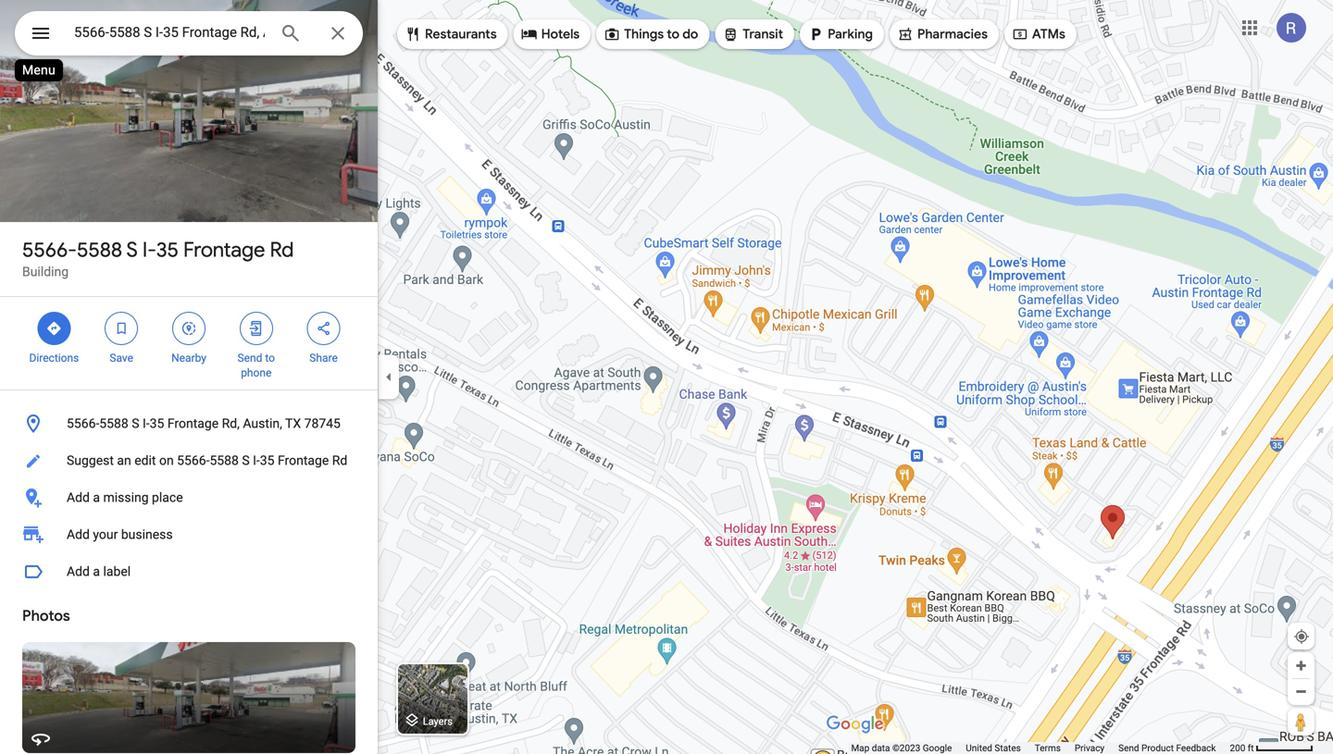 Task type: describe. For each thing, give the bounding box(es) containing it.
to inside "send to phone"
[[265, 352, 275, 365]]

feedback
[[1177, 743, 1217, 754]]

directions
[[29, 352, 79, 365]]

s for rd
[[126, 237, 138, 263]]

5566-5588 s i-35 frontage rd main content
[[0, 0, 378, 755]]

united states
[[966, 743, 1021, 754]]

united states button
[[966, 743, 1021, 755]]

send product feedback
[[1119, 743, 1217, 754]]

add your business link
[[0, 517, 378, 554]]

i- for rd
[[143, 237, 156, 263]]

terms button
[[1035, 743, 1061, 755]]

photos
[[22, 607, 70, 626]]

 button
[[15, 11, 67, 59]]

suggest an edit on 5566-5588 s i-35 frontage rd
[[67, 453, 348, 469]]

edit
[[134, 453, 156, 469]]

 things to do
[[604, 24, 699, 44]]

business
[[121, 527, 173, 543]]

frontage for rd
[[183, 237, 265, 263]]

5588 inside suggest an edit on 5566-5588 s i-35 frontage rd button
[[210, 453, 239, 469]]

nearby
[[171, 352, 206, 365]]

suggest
[[67, 453, 114, 469]]

actions for 5566-5588 s i-35 frontage rd region
[[0, 297, 378, 390]]

add your business
[[67, 527, 173, 543]]

add a label button
[[0, 554, 378, 591]]


[[521, 24, 538, 44]]

add for add a label
[[67, 565, 90, 580]]

©2023
[[893, 743, 921, 754]]

5566-5588 s i-35 frontage rd building
[[22, 237, 294, 280]]

tx
[[285, 416, 301, 432]]

35 for rd,
[[150, 416, 164, 432]]

200 ft
[[1230, 743, 1255, 754]]

a for missing
[[93, 490, 100, 506]]

footer inside google maps element
[[852, 743, 1230, 755]]

rd inside 5566-5588 s i-35 frontage rd building
[[270, 237, 294, 263]]

product
[[1142, 743, 1174, 754]]

5566-5588 s i-35 frontage rd, austin, tx 78745 button
[[0, 406, 378, 443]]


[[1012, 24, 1029, 44]]


[[181, 319, 197, 339]]

collapse side panel image
[[379, 367, 399, 388]]

5588 for rd,
[[99, 416, 129, 432]]

5588 for rd
[[77, 237, 122, 263]]

to inside  things to do
[[667, 26, 680, 43]]

privacy button
[[1075, 743, 1105, 755]]

i- inside button
[[253, 453, 260, 469]]

your
[[93, 527, 118, 543]]

hotels
[[542, 26, 580, 43]]


[[405, 24, 421, 44]]

add a label
[[67, 565, 131, 580]]

label
[[103, 565, 131, 580]]

show street view coverage image
[[1288, 709, 1315, 736]]

missing
[[103, 490, 149, 506]]

 atms
[[1012, 24, 1066, 44]]

200 ft button
[[1230, 743, 1314, 754]]

78745
[[304, 416, 341, 432]]

google maps element
[[0, 0, 1334, 755]]

frontage inside button
[[278, 453, 329, 469]]



Task type: locate. For each thing, give the bounding box(es) containing it.
suggest an edit on 5566-5588 s i-35 frontage rd button
[[0, 443, 378, 480]]

to
[[667, 26, 680, 43], [265, 352, 275, 365]]

rd inside button
[[332, 453, 348, 469]]

add left your
[[67, 527, 90, 543]]

1 vertical spatial send
[[1119, 743, 1140, 754]]

google account: ruby anderson  
(rubyanndersson@gmail.com) image
[[1277, 13, 1307, 43]]

1 a from the top
[[93, 490, 100, 506]]

add for add a missing place
[[67, 490, 90, 506]]

do
[[683, 26, 699, 43]]

parking
[[828, 26, 873, 43]]

s up edit
[[132, 416, 139, 432]]

s inside 5566-5588 s i-35 frontage rd, austin, tx 78745 "button"
[[132, 416, 139, 432]]

a left missing
[[93, 490, 100, 506]]

none field inside 5566-5588 s i-35 frontage rd, austin, tx 78745 field
[[74, 21, 265, 44]]

35 inside 5566-5588 s i-35 frontage rd building
[[156, 237, 179, 263]]

0 horizontal spatial to
[[265, 352, 275, 365]]

frontage inside 5566-5588 s i-35 frontage rd building
[[183, 237, 265, 263]]

send up phone
[[238, 352, 263, 365]]

 parking
[[808, 24, 873, 44]]

s inside 5566-5588 s i-35 frontage rd building
[[126, 237, 138, 263]]

1 vertical spatial a
[[93, 565, 100, 580]]

2 add from the top
[[67, 527, 90, 543]]

things
[[624, 26, 664, 43]]

0 horizontal spatial rd
[[270, 237, 294, 263]]

s
[[126, 237, 138, 263], [132, 416, 139, 432], [242, 453, 250, 469]]

frontage up 
[[183, 237, 265, 263]]

share
[[310, 352, 338, 365]]

building
[[22, 264, 69, 280]]

austin,
[[243, 416, 282, 432]]

frontage
[[183, 237, 265, 263], [167, 416, 219, 432], [278, 453, 329, 469]]

rd
[[270, 237, 294, 263], [332, 453, 348, 469]]

5588
[[77, 237, 122, 263], [99, 416, 129, 432], [210, 453, 239, 469]]

send product feedback button
[[1119, 743, 1217, 755]]

3 add from the top
[[67, 565, 90, 580]]

on
[[159, 453, 174, 469]]

2 vertical spatial add
[[67, 565, 90, 580]]

2 vertical spatial 5566-
[[177, 453, 210, 469]]

i- inside "button"
[[143, 416, 150, 432]]

add inside add a missing place button
[[67, 490, 90, 506]]

5566- inside button
[[177, 453, 210, 469]]

0 vertical spatial 5588
[[77, 237, 122, 263]]

1 add from the top
[[67, 490, 90, 506]]

0 vertical spatial 5566-
[[22, 237, 77, 263]]

atms
[[1033, 26, 1066, 43]]

1 vertical spatial i-
[[143, 416, 150, 432]]

 hotels
[[521, 24, 580, 44]]

1 vertical spatial add
[[67, 527, 90, 543]]

5588 inside 5566-5588 s i-35 frontage rd building
[[77, 237, 122, 263]]

frontage down tx
[[278, 453, 329, 469]]

send left product
[[1119, 743, 1140, 754]]

footer containing map data ©2023 google
[[852, 743, 1230, 755]]

0 horizontal spatial send
[[238, 352, 263, 365]]

frontage for rd,
[[167, 416, 219, 432]]

add
[[67, 490, 90, 506], [67, 527, 90, 543], [67, 565, 90, 580]]

2 vertical spatial i-
[[253, 453, 260, 469]]


[[46, 319, 62, 339]]

0 vertical spatial s
[[126, 237, 138, 263]]

35 inside "button"
[[150, 416, 164, 432]]

data
[[872, 743, 891, 754]]

0 vertical spatial i-
[[143, 237, 156, 263]]

frontage up suggest an edit on 5566-5588 s i-35 frontage rd button on the bottom of page
[[167, 416, 219, 432]]


[[808, 24, 824, 44]]

map data ©2023 google
[[852, 743, 952, 754]]

send for send product feedback
[[1119, 743, 1140, 754]]

0 vertical spatial add
[[67, 490, 90, 506]]

0 vertical spatial send
[[238, 352, 263, 365]]

0 vertical spatial frontage
[[183, 237, 265, 263]]

s down austin,
[[242, 453, 250, 469]]


[[315, 319, 332, 339]]

show your location image
[[1294, 629, 1311, 646]]

pharmacies
[[918, 26, 988, 43]]

s up 
[[126, 237, 138, 263]]

2 vertical spatial s
[[242, 453, 250, 469]]

2 vertical spatial frontage
[[278, 453, 329, 469]]

2 vertical spatial 5588
[[210, 453, 239, 469]]

add a missing place
[[67, 490, 183, 506]]

5566-5588 S I-35 Frontage Rd, Austin, TX 78745 field
[[15, 11, 363, 56]]

5566- inside 5566-5588 s i-35 frontage rd building
[[22, 237, 77, 263]]

add left label
[[67, 565, 90, 580]]

united
[[966, 743, 993, 754]]

5588 down rd,
[[210, 453, 239, 469]]

5566-
[[22, 237, 77, 263], [67, 416, 99, 432], [177, 453, 210, 469]]

1 vertical spatial s
[[132, 416, 139, 432]]

 transit
[[723, 24, 784, 44]]

0 vertical spatial 35
[[156, 237, 179, 263]]

add down the suggest
[[67, 490, 90, 506]]

a left label
[[93, 565, 100, 580]]

send inside "send to phone"
[[238, 352, 263, 365]]

add a missing place button
[[0, 480, 378, 517]]

 pharmacies
[[897, 24, 988, 44]]

s for rd,
[[132, 416, 139, 432]]

add inside add a label button
[[67, 565, 90, 580]]

None field
[[74, 21, 265, 44]]

1 vertical spatial frontage
[[167, 416, 219, 432]]

2 a from the top
[[93, 565, 100, 580]]

an
[[117, 453, 131, 469]]

35 inside button
[[260, 453, 275, 469]]

1 vertical spatial rd
[[332, 453, 348, 469]]


[[30, 20, 52, 47]]

add inside add your business link
[[67, 527, 90, 543]]

layers
[[423, 716, 453, 728]]

 restaurants
[[405, 24, 497, 44]]

google
[[923, 743, 952, 754]]

1 horizontal spatial rd
[[332, 453, 348, 469]]

send
[[238, 352, 263, 365], [1119, 743, 1140, 754]]

1 vertical spatial to
[[265, 352, 275, 365]]

to left do
[[667, 26, 680, 43]]

200
[[1230, 743, 1246, 754]]

5588 inside 5566-5588 s i-35 frontage rd, austin, tx 78745 "button"
[[99, 416, 129, 432]]

1 vertical spatial 5566-
[[67, 416, 99, 432]]

terms
[[1035, 743, 1061, 754]]

map
[[852, 743, 870, 754]]

transit
[[743, 26, 784, 43]]

privacy
[[1075, 743, 1105, 754]]

1 vertical spatial 5588
[[99, 416, 129, 432]]

i-
[[143, 237, 156, 263], [143, 416, 150, 432], [253, 453, 260, 469]]

i- inside 5566-5588 s i-35 frontage rd building
[[143, 237, 156, 263]]

zoom out image
[[1295, 685, 1309, 699]]

5588 up an
[[99, 416, 129, 432]]

 search field
[[15, 11, 363, 59]]

a
[[93, 490, 100, 506], [93, 565, 100, 580]]

1 vertical spatial 35
[[150, 416, 164, 432]]

save
[[110, 352, 133, 365]]

5566- right the on
[[177, 453, 210, 469]]

35
[[156, 237, 179, 263], [150, 416, 164, 432], [260, 453, 275, 469]]

send to phone
[[238, 352, 275, 380]]

restaurants
[[425, 26, 497, 43]]

5566- up the suggest
[[67, 416, 99, 432]]

2 vertical spatial 35
[[260, 453, 275, 469]]

5566-5588 s i-35 frontage rd, austin, tx 78745
[[67, 416, 341, 432]]

5588 up 
[[77, 237, 122, 263]]


[[604, 24, 621, 44]]


[[248, 319, 265, 339]]

i- for rd,
[[143, 416, 150, 432]]

35 for rd
[[156, 237, 179, 263]]

5566- inside "button"
[[67, 416, 99, 432]]


[[113, 319, 130, 339]]

add for add your business
[[67, 527, 90, 543]]

zoom in image
[[1295, 659, 1309, 673]]

5566- for rd
[[22, 237, 77, 263]]

0 vertical spatial a
[[93, 490, 100, 506]]

states
[[995, 743, 1021, 754]]

phone
[[241, 367, 272, 380]]

frontage inside "button"
[[167, 416, 219, 432]]

send for send to phone
[[238, 352, 263, 365]]

5566- for rd,
[[67, 416, 99, 432]]

place
[[152, 490, 183, 506]]

1 horizontal spatial send
[[1119, 743, 1140, 754]]

footer
[[852, 743, 1230, 755]]

rd,
[[222, 416, 240, 432]]

0 vertical spatial rd
[[270, 237, 294, 263]]

to up phone
[[265, 352, 275, 365]]


[[723, 24, 739, 44]]


[[897, 24, 914, 44]]

s inside suggest an edit on 5566-5588 s i-35 frontage rd button
[[242, 453, 250, 469]]

5566- up building
[[22, 237, 77, 263]]

send inside button
[[1119, 743, 1140, 754]]

ft
[[1248, 743, 1255, 754]]

1 horizontal spatial to
[[667, 26, 680, 43]]

a for label
[[93, 565, 100, 580]]

0 vertical spatial to
[[667, 26, 680, 43]]



Task type: vqa. For each thing, say whether or not it's contained in the screenshot.


